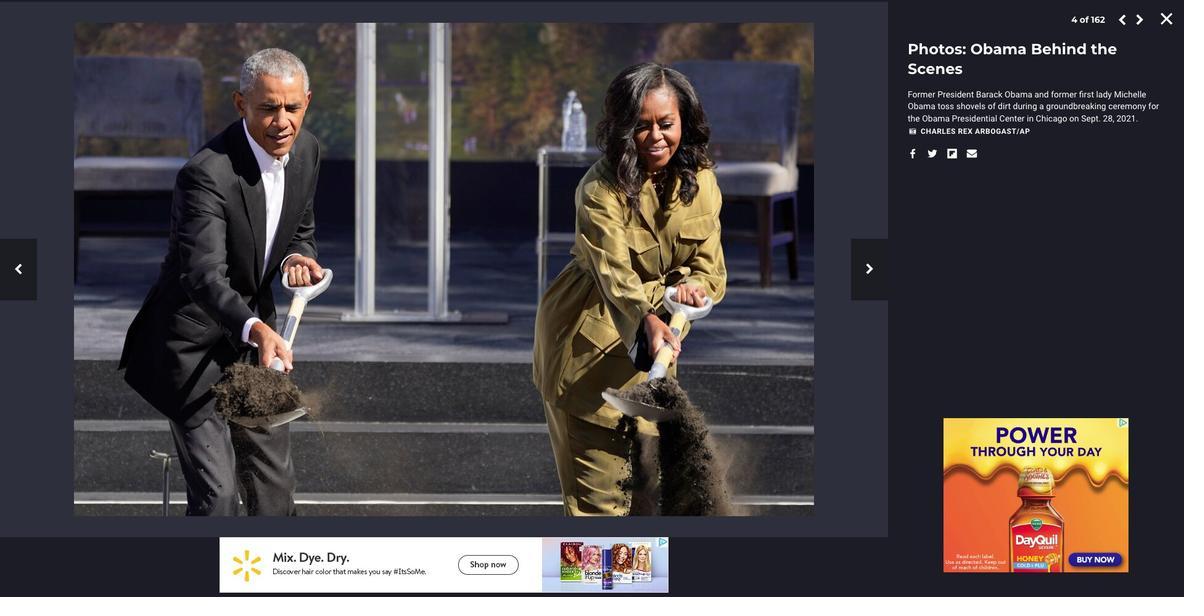 Task type: locate. For each thing, give the bounding box(es) containing it.
the up presidency.
[[457, 232, 502, 264]]

at
[[290, 302, 298, 314]]

28,
[[1104, 114, 1115, 123]]

best left countries
[[227, 168, 247, 178]]

0 horizontal spatial barack
[[341, 275, 375, 288]]

during
[[1014, 101, 1038, 111], [259, 275, 291, 288]]

news right home
[[168, 204, 187, 213]]

michelle
[[1115, 89, 1147, 99]]

photos: up collection
[[136, 232, 238, 264]]

90th anniversary logo image
[[88, 163, 118, 184]]

a
[[136, 275, 143, 288]]

0 horizontal spatial behind
[[288, 204, 311, 213]]

the inside former president barack obama and former first lady michelle obama toss shovels of dirt during a groundbreaking ceremony for the obama presidential center in chicago on sept. 28, 2021.
[[908, 114, 921, 123]]

1 horizontal spatial during
[[1014, 101, 1038, 111]]

the down former
[[908, 114, 921, 123]]

1 horizontal spatial photos
[[733, 168, 764, 178]]

obama's
[[377, 275, 420, 288]]

news
[[128, 167, 164, 179], [188, 168, 212, 178], [800, 168, 824, 178], [168, 204, 187, 213], [169, 302, 194, 314]]

in right equality
[[671, 168, 679, 178]]

0 horizontal spatial scenes
[[325, 204, 349, 213]]

0 vertical spatial photos: obama behind the scenes
[[908, 40, 1118, 78]]

2 vertical spatial photos:
[[136, 232, 238, 264]]

2 vertical spatial of
[[197, 275, 207, 288]]

2 vertical spatial behind
[[352, 232, 449, 264]]

and
[[1035, 89, 1050, 99], [293, 275, 312, 288]]

1 vertical spatial photos link
[[199, 204, 223, 214]]

behind inside photos: obama behind the scenes
[[1032, 40, 1088, 58]]

behind down 4
[[1032, 40, 1088, 58]]

u.s. inside by u.s. news staff | april 8, 2022, at 12:32 p.m.
[[149, 302, 167, 314]]

1 horizontal spatial scenes
[[510, 232, 606, 264]]

news left staff
[[169, 302, 194, 314]]

elections
[[545, 168, 587, 178]]

home
[[136, 204, 156, 213]]

after
[[315, 275, 338, 288]]

behind up obama's
[[352, 232, 449, 264]]

behind for and
[[352, 232, 449, 264]]

best for best states
[[308, 168, 328, 178]]

8,
[[253, 302, 261, 314]]

the inside photos: obama behind the scenes
[[1092, 40, 1118, 58]]

u.s. news live link
[[772, 155, 853, 192]]

barack up dirt at the top of page
[[977, 89, 1003, 99]]

communities
[[423, 168, 482, 178]]

of left dirt at the top of page
[[989, 101, 996, 111]]

news link
[[181, 155, 220, 192], [123, 162, 178, 184], [168, 204, 187, 214]]

ceremony
[[1109, 101, 1147, 111]]

staff
[[196, 302, 218, 314]]

0 vertical spatial during
[[1014, 101, 1038, 111]]

1 horizontal spatial best
[[308, 168, 328, 178]]

charles
[[921, 127, 957, 136]]

1 vertical spatial in
[[671, 168, 679, 178]]

president
[[938, 89, 975, 99]]

sept.
[[1082, 114, 1102, 123]]

1 horizontal spatial and
[[1035, 89, 1050, 99]]

countries
[[250, 168, 293, 178]]

2 best from the left
[[308, 168, 328, 178]]

news link up home
[[123, 162, 178, 184]]

1 vertical spatial photos: obama behind the scenes
[[236, 204, 349, 213]]

1 vertical spatial during
[[259, 275, 291, 288]]

u.s. right by
[[149, 302, 167, 314]]

photos: for collection
[[136, 232, 238, 264]]

during up 2022,
[[259, 275, 291, 288]]

2022,
[[263, 302, 287, 314]]

1 horizontal spatial barack
[[977, 89, 1003, 99]]

0 vertical spatial of
[[1081, 14, 1090, 25]]

0 vertical spatial behind
[[1032, 40, 1088, 58]]

former
[[1052, 89, 1078, 99]]

0 vertical spatial u.s.
[[779, 168, 798, 178]]

best
[[227, 168, 247, 178], [308, 168, 328, 178]]

0 vertical spatial scenes
[[908, 60, 963, 78]]

news up home
[[128, 167, 164, 179]]

photos: for president
[[908, 40, 967, 58]]

opinion
[[496, 168, 531, 178]]

on
[[1070, 114, 1080, 123]]

during left the a
[[1014, 101, 1038, 111]]

2 horizontal spatial behind
[[1032, 40, 1088, 58]]

0 horizontal spatial u.s.
[[149, 302, 167, 314]]

news inside u.s. news live link
[[800, 168, 824, 178]]

0 vertical spatial in
[[1028, 114, 1034, 123]]

equality
[[632, 168, 668, 178]]

of right 4
[[1081, 14, 1090, 25]]

photos right 'america' in the top of the page
[[733, 168, 764, 178]]

news left live
[[800, 168, 824, 178]]

in right center
[[1028, 114, 1034, 123]]

0 vertical spatial photos
[[733, 168, 764, 178]]

0 vertical spatial photos link
[[726, 155, 772, 192]]

of up staff
[[197, 275, 207, 288]]

behind down countries
[[288, 204, 311, 213]]

2 vertical spatial photos: obama behind the scenes
[[136, 232, 606, 264]]

advertisement region
[[201, 0, 799, 154], [944, 418, 1129, 573], [220, 538, 669, 593]]

1 horizontal spatial in
[[1028, 114, 1034, 123]]

1 horizontal spatial behind
[[352, 232, 449, 264]]

photos: up former
[[908, 40, 967, 58]]

and up the a
[[1035, 89, 1050, 99]]

photos link
[[726, 155, 772, 192], [199, 204, 223, 214]]

photos: obama behind the scenes down countries
[[236, 204, 349, 213]]

0 horizontal spatial photos
[[199, 204, 223, 213]]

4
[[1072, 14, 1078, 25]]

u.s. left live
[[779, 168, 798, 178]]

photos:
[[908, 40, 967, 58], [236, 204, 261, 213], [136, 232, 238, 264]]

0 vertical spatial barack
[[977, 89, 1003, 99]]

best left states
[[308, 168, 328, 178]]

scenes for presidency.
[[510, 232, 606, 264]]

shovels
[[957, 101, 986, 111]]

for
[[1149, 101, 1160, 111]]

photos link right 'america' in the top of the page
[[726, 155, 772, 192]]

barack right after
[[341, 275, 375, 288]]

0 horizontal spatial of
[[197, 275, 207, 288]]

photos: obama behind the scenes
[[908, 40, 1118, 78], [236, 204, 349, 213], [136, 232, 606, 264]]

1 best from the left
[[227, 168, 247, 178]]

2 horizontal spatial scenes
[[908, 60, 963, 78]]

and left after
[[293, 275, 312, 288]]

u.s. news staff link
[[149, 302, 218, 314]]

1 vertical spatial and
[[293, 275, 312, 288]]

0 horizontal spatial best
[[227, 168, 247, 178]]

0 vertical spatial and
[[1035, 89, 1050, 99]]

2 vertical spatial scenes
[[510, 232, 606, 264]]

behind
[[1032, 40, 1088, 58], [288, 204, 311, 213], [352, 232, 449, 264]]

1 horizontal spatial u.s.
[[779, 168, 798, 178]]

photos
[[733, 168, 764, 178], [199, 204, 223, 213]]

news link right home link
[[168, 204, 187, 214]]

1 vertical spatial u.s.
[[149, 302, 167, 314]]

scenes inside photos: obama behind the scenes
[[908, 60, 963, 78]]

barack inside former president barack obama and former first lady michelle obama toss shovels of dirt during a groundbreaking ceremony for the obama presidential center in chicago on sept. 28, 2021.
[[977, 89, 1003, 99]]

0 vertical spatial photos:
[[908, 40, 967, 58]]

news left best countries
[[188, 168, 212, 178]]

photos down "best countries" link
[[199, 204, 223, 213]]

barack
[[977, 89, 1003, 99], [341, 275, 375, 288]]

elections link
[[538, 155, 594, 192]]

of
[[1081, 14, 1090, 25], [989, 101, 996, 111], [197, 275, 207, 288]]

former president barack obama, left, and former first lady michelle obama toss shovels of dirt during a groundbreaking ceremony for the obama presidential center tuesday, sept. 28, 2021, in chicago. (ap photo/charles rex arbogast) image
[[74, 23, 815, 517]]

1 vertical spatial photos
[[199, 204, 223, 213]]

photos: obama behind the scenes up dirt at the top of page
[[908, 40, 1118, 78]]

photos: obama behind the scenes up obama's
[[136, 232, 606, 264]]

1 vertical spatial of
[[989, 101, 996, 111]]

1 vertical spatial scenes
[[325, 204, 349, 213]]

scenes
[[908, 60, 963, 78], [325, 204, 349, 213], [510, 232, 606, 264]]

photos: inside photos: obama behind the scenes
[[908, 40, 967, 58]]

the report link
[[853, 155, 917, 192]]

photos link down "best countries" link
[[199, 204, 223, 214]]

during inside former president barack obama and former first lady michelle obama toss shovels of dirt during a groundbreaking ceremony for the obama presidential center in chicago on sept. 28, 2021.
[[1014, 101, 1038, 111]]

obama
[[971, 40, 1028, 58], [1005, 89, 1033, 99], [908, 101, 936, 111], [923, 114, 951, 123], [263, 204, 286, 213], [245, 232, 344, 264]]

photos: down "best countries" link
[[236, 204, 261, 213]]

1 vertical spatial behind
[[288, 204, 311, 213]]

0 horizontal spatial photos link
[[199, 204, 223, 214]]

healthiest
[[374, 168, 420, 178]]

1 vertical spatial photos:
[[236, 204, 261, 213]]

162
[[1092, 14, 1106, 25]]

|
[[222, 299, 226, 317]]

in
[[1028, 114, 1034, 123], [671, 168, 679, 178]]

0 horizontal spatial in
[[671, 168, 679, 178]]

the down '162'
[[1092, 40, 1118, 58]]

charles rex arbogast/ap
[[921, 127, 1031, 136]]

the
[[1092, 40, 1118, 58], [908, 114, 921, 123], [313, 204, 323, 213], [457, 232, 502, 264]]

u.s.
[[779, 168, 798, 178], [149, 302, 167, 314]]

1 horizontal spatial of
[[989, 101, 996, 111]]



Task type: vqa. For each thing, say whether or not it's contained in the screenshot.
THE CONSERVATIVE in The House on Tuesday voted in favor of a stopgap measure to keep the government funded, with Democrats propelling it to passage after conservative opposition put its approval in jeopardy. It now heads to the Senate to avert a shutdown before a Friday deadline.
no



Task type: describe. For each thing, give the bounding box(es) containing it.
a
[[1040, 101, 1045, 111]]

save
[[161, 332, 179, 342]]

best countries
[[227, 168, 293, 178]]

racial
[[602, 168, 629, 178]]

0 horizontal spatial and
[[293, 275, 312, 288]]

u.s. news live
[[779, 168, 846, 178]]

and inside former president barack obama and former first lady michelle obama toss shovels of dirt during a groundbreaking ceremony for the obama presidential center in chicago on sept. 28, 2021.
[[1035, 89, 1050, 99]]

by u.s. news staff | april 8, 2022, at 12:32 p.m.
[[136, 299, 347, 317]]

best states
[[308, 168, 359, 178]]

news link left best countries
[[181, 155, 220, 192]]

states
[[331, 168, 359, 178]]

1 vertical spatial barack
[[341, 275, 375, 288]]

racial equality in america link
[[594, 155, 726, 192]]

the down best states link
[[313, 204, 323, 213]]

healthiest communities
[[374, 168, 482, 178]]

behind for former
[[1032, 40, 1088, 58]]

toss
[[938, 101, 955, 111]]

report
[[880, 168, 910, 178]]

a collection of moments during and after barack obama's presidency.
[[136, 275, 478, 288]]

rex
[[959, 127, 974, 136]]

the report
[[860, 168, 910, 178]]

12:32
[[301, 302, 325, 314]]

photos: obama behind the scenes for during
[[136, 232, 606, 264]]

photos: obama behind the scenes for and
[[908, 40, 1118, 78]]

lady
[[1097, 89, 1113, 99]]

former
[[908, 89, 936, 99]]

of inside former president barack obama and former first lady michelle obama toss shovels of dirt during a groundbreaking ceremony for the obama presidential center in chicago on sept. 28, 2021.
[[989, 101, 996, 111]]

0 horizontal spatial during
[[259, 275, 291, 288]]

2 horizontal spatial of
[[1081, 14, 1090, 25]]

1 horizontal spatial photos link
[[726, 155, 772, 192]]

healthiest communities link
[[367, 155, 489, 192]]

former president barack obama and former first lady michelle obama toss shovels of dirt during a groundbreaking ceremony for the obama presidential center in chicago on sept. 28, 2021.
[[908, 89, 1160, 123]]

center
[[1000, 114, 1025, 123]]

first
[[1080, 89, 1095, 99]]

presidency.
[[423, 275, 478, 288]]

scenes for obama
[[908, 60, 963, 78]]

april
[[231, 302, 251, 314]]

collection
[[146, 275, 194, 288]]

arbogast/ap
[[976, 127, 1031, 136]]

4 of 162
[[1072, 14, 1106, 25]]

u.s. news and world report logo image
[[10, 165, 78, 182]]

in inside former president barack obama and former first lady michelle obama toss shovels of dirt during a groundbreaking ceremony for the obama presidential center in chicago on sept. 28, 2021.
[[1028, 114, 1034, 123]]

presidential
[[953, 114, 998, 123]]

live
[[827, 168, 846, 178]]

opinion link
[[489, 155, 538, 192]]

best states link
[[301, 155, 367, 192]]

news inside by u.s. news staff | april 8, 2022, at 12:32 p.m.
[[169, 302, 194, 314]]

2021.
[[1117, 114, 1139, 123]]

america
[[682, 168, 718, 178]]

best countries link
[[220, 155, 301, 192]]

the
[[860, 168, 877, 178]]

groundbreaking
[[1047, 101, 1107, 111]]

chicago
[[1037, 114, 1068, 123]]

home link
[[136, 204, 156, 214]]

moments
[[210, 275, 257, 288]]

save button
[[136, 327, 189, 349]]

dirt
[[999, 101, 1012, 111]]

p.m.
[[328, 302, 347, 314]]

best for best countries
[[227, 168, 247, 178]]

by
[[136, 302, 147, 314]]

racial equality in america
[[602, 168, 718, 178]]



